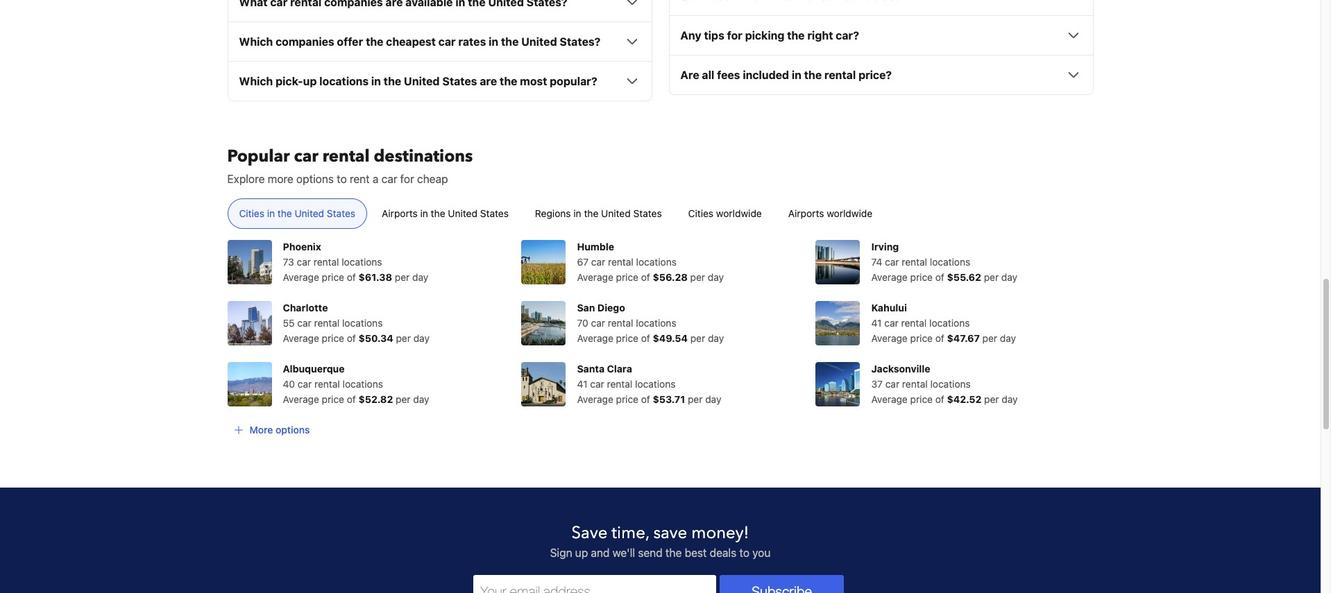 Task type: describe. For each thing, give the bounding box(es) containing it.
car inside santa clara 41 car rental locations average price of $53.71 per day
[[590, 379, 604, 390]]

rental inside popular car rental destinations explore more options to rent a car for cheap
[[323, 145, 370, 168]]

states for cities in the united states
[[327, 208, 355, 220]]

included
[[743, 69, 789, 81]]

send
[[638, 547, 663, 560]]

pick-
[[276, 75, 303, 88]]

companies
[[276, 36, 334, 48]]

rental inside phoenix 73 car rental locations average price of $61.38 per day
[[314, 256, 339, 268]]

average for humble 67 car rental locations average price of $56.28 per day
[[577, 272, 614, 283]]

locations for phoenix 73 car rental locations average price of $61.38 per day
[[342, 256, 382, 268]]

san
[[577, 302, 595, 314]]

of for kahului 41 car rental locations average price of $47.67 per day
[[936, 333, 945, 345]]

car inside san diego 70 car rental locations average price of $49.54 per day
[[591, 317, 605, 329]]

the right are on the top left of page
[[500, 75, 517, 88]]

of inside san diego 70 car rental locations average price of $49.54 per day
[[641, 333, 650, 345]]

per for charlotte 55 car rental locations average price of $50.34 per day
[[396, 333, 411, 345]]

average for kahului 41 car rental locations average price of $47.67 per day
[[872, 333, 908, 345]]

$52.82
[[359, 394, 393, 406]]

price for albuquerque 40 car rental locations average price of $52.82 per day
[[322, 394, 344, 406]]

car inside jacksonville 37 car rental locations average price of $42.52 per day
[[886, 379, 900, 390]]

are all fees included in the rental price? button
[[681, 67, 1082, 83]]

which pick-up locations in the united states are the most popular?
[[239, 75, 597, 88]]

clara
[[607, 363, 632, 375]]

average for phoenix 73 car rental locations average price of $61.38 per day
[[283, 272, 319, 283]]

we'll
[[613, 547, 635, 560]]

cities for cities worldwide
[[688, 208, 714, 220]]

any tips for picking the right car? button
[[681, 27, 1082, 44]]

of for irving 74 car rental locations average price of $55.62 per day
[[936, 272, 945, 283]]

car inside kahului 41 car rental locations average price of $47.67 per day
[[885, 317, 899, 329]]

day for jacksonville 37 car rental locations average price of $42.52 per day
[[1002, 394, 1018, 406]]

in right included
[[792, 69, 802, 81]]

cheap car rental in albuquerque image
[[227, 363, 272, 407]]

$56.28
[[653, 272, 688, 283]]

phoenix 73 car rental locations average price of $61.38 per day
[[283, 241, 428, 283]]

airports for airports in the united states
[[382, 208, 418, 220]]

united inside dropdown button
[[521, 36, 557, 48]]

deals
[[710, 547, 737, 560]]

price inside santa clara 41 car rental locations average price of $53.71 per day
[[616, 394, 639, 406]]

locations inside dropdown button
[[320, 75, 369, 88]]

options inside popular car rental destinations explore more options to rent a car for cheap
[[296, 173, 334, 186]]

up inside save time, save money! sign up and we'll send the best deals to you
[[575, 547, 588, 560]]

74
[[872, 256, 883, 268]]

you
[[753, 547, 771, 560]]

$47.67
[[947, 333, 980, 345]]

sign
[[550, 547, 572, 560]]

a
[[373, 173, 379, 186]]

car inside phoenix 73 car rental locations average price of $61.38 per day
[[297, 256, 311, 268]]

worldwide for cities worldwide
[[716, 208, 762, 220]]

average inside santa clara 41 car rental locations average price of $53.71 per day
[[577, 394, 614, 406]]

worldwide for airports worldwide
[[827, 208, 873, 220]]

in inside dropdown button
[[489, 36, 499, 48]]

cheap car rental in charlotte image
[[227, 301, 272, 346]]

70
[[577, 317, 589, 329]]

all
[[702, 69, 715, 81]]

rental inside irving 74 car rental locations average price of $55.62 per day
[[902, 256, 928, 268]]

cheap car rental in phoenix image
[[227, 240, 272, 285]]

states for regions in the united states
[[633, 208, 662, 220]]

save time, save money! sign up and we'll send the best deals to you
[[550, 522, 771, 560]]

price?
[[859, 69, 892, 81]]

united for regions in the united states
[[601, 208, 631, 220]]

rental inside santa clara 41 car rental locations average price of $53.71 per day
[[607, 379, 633, 390]]

car right popular
[[294, 145, 318, 168]]

santa
[[577, 363, 605, 375]]

right
[[808, 29, 833, 42]]

in right regions
[[574, 208, 582, 220]]

which for which pick-up locations in the united states are the most popular?
[[239, 75, 273, 88]]

$61.38
[[359, 272, 392, 283]]

popular
[[227, 145, 290, 168]]

albuquerque 40 car rental locations average price of $52.82 per day
[[283, 363, 429, 406]]

save
[[654, 522, 687, 545]]

for inside dropdown button
[[727, 29, 743, 42]]

of for charlotte 55 car rental locations average price of $50.34 per day
[[347, 333, 356, 345]]

more options button
[[227, 418, 315, 443]]

average for charlotte 55 car rental locations average price of $50.34 per day
[[283, 333, 319, 345]]

price for humble 67 car rental locations average price of $56.28 per day
[[616, 272, 639, 283]]

for inside popular car rental destinations explore more options to rent a car for cheap
[[400, 173, 414, 186]]

to inside save time, save money! sign up and we'll send the best deals to you
[[740, 547, 750, 560]]

price inside san diego 70 car rental locations average price of $49.54 per day
[[616, 333, 639, 345]]

more options
[[250, 424, 310, 436]]

40
[[283, 379, 295, 390]]

day for phoenix 73 car rental locations average price of $61.38 per day
[[412, 272, 428, 283]]

$49.54
[[653, 333, 688, 345]]

charlotte
[[283, 302, 328, 314]]

cities in the united states
[[239, 208, 355, 220]]

are all fees included in the rental price?
[[681, 69, 892, 81]]

in down the cheap
[[420, 208, 428, 220]]

phoenix
[[283, 241, 321, 253]]

cheap car rental in humble image
[[522, 240, 566, 285]]

the down the cheapest
[[384, 75, 401, 88]]

humble
[[577, 241, 614, 253]]

of for phoenix 73 car rental locations average price of $61.38 per day
[[347, 272, 356, 283]]

rental inside charlotte 55 car rental locations average price of $50.34 per day
[[314, 317, 340, 329]]

per for irving 74 car rental locations average price of $55.62 per day
[[984, 272, 999, 283]]

and
[[591, 547, 610, 560]]

united inside dropdown button
[[404, 75, 440, 88]]

average inside san diego 70 car rental locations average price of $49.54 per day
[[577, 333, 614, 345]]

any
[[681, 29, 702, 42]]

Your email address email field
[[473, 576, 717, 594]]

the inside save time, save money! sign up and we'll send the best deals to you
[[666, 547, 682, 560]]

locations for irving 74 car rental locations average price of $55.62 per day
[[930, 256, 971, 268]]

rental inside jacksonville 37 car rental locations average price of $42.52 per day
[[902, 379, 928, 390]]

cheap
[[417, 173, 448, 186]]

day for kahului 41 car rental locations average price of $47.67 per day
[[1000, 333, 1016, 345]]

rental inside kahului 41 car rental locations average price of $47.67 per day
[[901, 317, 927, 329]]

cities in the united states button
[[227, 199, 367, 229]]

time,
[[612, 522, 649, 545]]

rates
[[458, 36, 486, 48]]

airports worldwide
[[788, 208, 873, 220]]

rent
[[350, 173, 370, 186]]

united for airports in the united states
[[448, 208, 478, 220]]

cheap car rental in jacksonville image
[[816, 363, 860, 407]]

offer
[[337, 36, 363, 48]]

cities worldwide
[[688, 208, 762, 220]]

diego
[[598, 302, 625, 314]]

price for phoenix 73 car rental locations average price of $61.38 per day
[[322, 272, 344, 283]]

of for jacksonville 37 car rental locations average price of $42.52 per day
[[936, 394, 945, 406]]

kahului 41 car rental locations average price of $47.67 per day
[[872, 302, 1016, 345]]

cities for cities in the united states
[[239, 208, 264, 220]]

which pick-up locations in the united states are the most popular? button
[[239, 73, 640, 90]]

popular car rental destinations explore more options to rent a car for cheap
[[227, 145, 473, 186]]

irving
[[872, 241, 899, 253]]

67
[[577, 256, 589, 268]]



Task type: vqa. For each thing, say whether or not it's contained in the screenshot.
from related to Tonbridge
no



Task type: locate. For each thing, give the bounding box(es) containing it.
options
[[296, 173, 334, 186], [276, 424, 310, 436]]

cheap car rental in san diego image
[[522, 301, 566, 346]]

which for which companies offer the cheapest car rates  in the united states?
[[239, 36, 273, 48]]

price left $55.62 in the top right of the page
[[910, 272, 933, 283]]

the down more
[[278, 208, 292, 220]]

average for irving 74 car rental locations average price of $55.62 per day
[[872, 272, 908, 283]]

per for kahului 41 car rental locations average price of $47.67 per day
[[983, 333, 998, 345]]

jacksonville
[[872, 363, 931, 375]]

the
[[787, 29, 805, 42], [366, 36, 384, 48], [501, 36, 519, 48], [804, 69, 822, 81], [384, 75, 401, 88], [500, 75, 517, 88], [278, 208, 292, 220], [431, 208, 445, 220], [584, 208, 599, 220], [666, 547, 682, 560]]

41 inside kahului 41 car rental locations average price of $47.67 per day
[[872, 317, 882, 329]]

price down jacksonville
[[910, 394, 933, 406]]

rental down albuquerque
[[314, 379, 340, 390]]

united up phoenix
[[295, 208, 324, 220]]

of inside santa clara 41 car rental locations average price of $53.71 per day
[[641, 394, 650, 406]]

average down 40
[[283, 394, 319, 406]]

car inside 'which companies offer the cheapest car rates  in the united states?' dropdown button
[[439, 36, 456, 48]]

cities worldwide button
[[677, 199, 774, 229]]

in right rates
[[489, 36, 499, 48]]

per for humble 67 car rental locations average price of $56.28 per day
[[690, 272, 705, 283]]

locations inside phoenix 73 car rental locations average price of $61.38 per day
[[342, 256, 382, 268]]

cheapest
[[386, 36, 436, 48]]

money!
[[692, 522, 749, 545]]

rental down charlotte
[[314, 317, 340, 329]]

2 which from the top
[[239, 75, 273, 88]]

0 horizontal spatial cities
[[239, 208, 264, 220]]

average down 74
[[872, 272, 908, 283]]

1 horizontal spatial up
[[575, 547, 588, 560]]

per inside humble 67 car rental locations average price of $56.28 per day
[[690, 272, 705, 283]]

car right 37 at bottom right
[[886, 379, 900, 390]]

price for charlotte 55 car rental locations average price of $50.34 per day
[[322, 333, 344, 345]]

for right tips
[[727, 29, 743, 42]]

up
[[303, 75, 317, 88], [575, 547, 588, 560]]

are
[[480, 75, 497, 88]]

average inside kahului 41 car rental locations average price of $47.67 per day
[[872, 333, 908, 345]]

explore
[[227, 173, 265, 186]]

which left the pick-
[[239, 75, 273, 88]]

airports
[[382, 208, 418, 220], [788, 208, 824, 220]]

locations inside charlotte 55 car rental locations average price of $50.34 per day
[[342, 317, 383, 329]]

0 vertical spatial 41
[[872, 317, 882, 329]]

of for humble 67 car rental locations average price of $56.28 per day
[[641, 272, 650, 283]]

per right $52.82
[[396, 394, 411, 406]]

per inside phoenix 73 car rental locations average price of $61.38 per day
[[395, 272, 410, 283]]

per inside the albuquerque 40 car rental locations average price of $52.82 per day
[[396, 394, 411, 406]]

in
[[489, 36, 499, 48], [792, 69, 802, 81], [371, 75, 381, 88], [267, 208, 275, 220], [420, 208, 428, 220], [574, 208, 582, 220]]

41 down the kahului
[[872, 317, 882, 329]]

car left rates
[[439, 36, 456, 48]]

locations
[[320, 75, 369, 88], [342, 256, 382, 268], [636, 256, 677, 268], [930, 256, 971, 268], [342, 317, 383, 329], [636, 317, 677, 329], [930, 317, 970, 329], [343, 379, 383, 390], [635, 379, 676, 390], [931, 379, 971, 390]]

regions
[[535, 208, 571, 220]]

rental inside san diego 70 car rental locations average price of $49.54 per day
[[608, 317, 633, 329]]

options inside button
[[276, 424, 310, 436]]

per right $53.71 on the bottom of the page
[[688, 394, 703, 406]]

41 down santa
[[577, 379, 588, 390]]

of left $42.52
[[936, 394, 945, 406]]

in down which companies offer the cheapest car rates  in the united states?
[[371, 75, 381, 88]]

best
[[685, 547, 707, 560]]

locations up $52.82
[[343, 379, 383, 390]]

in down more
[[267, 208, 275, 220]]

fees
[[717, 69, 740, 81]]

0 horizontal spatial for
[[400, 173, 414, 186]]

price down albuquerque
[[322, 394, 344, 406]]

1 vertical spatial to
[[740, 547, 750, 560]]

states?
[[560, 36, 601, 48]]

worldwide inside airports worldwide button
[[827, 208, 873, 220]]

locations inside santa clara 41 car rental locations average price of $53.71 per day
[[635, 379, 676, 390]]

rental inside the albuquerque 40 car rental locations average price of $52.82 per day
[[314, 379, 340, 390]]

locations up $56.28
[[636, 256, 677, 268]]

the up humble
[[584, 208, 599, 220]]

rental left price?
[[825, 69, 856, 81]]

car inside the albuquerque 40 car rental locations average price of $52.82 per day
[[298, 379, 312, 390]]

37
[[872, 379, 883, 390]]

united up most
[[521, 36, 557, 48]]

locations up $53.71 on the bottom of the page
[[635, 379, 676, 390]]

cheap car rental in irving image
[[816, 240, 860, 285]]

states down rent
[[327, 208, 355, 220]]

day inside san diego 70 car rental locations average price of $49.54 per day
[[708, 333, 724, 345]]

1 vertical spatial for
[[400, 173, 414, 186]]

which companies offer the cheapest car rates  in the united states?
[[239, 36, 601, 48]]

albuquerque
[[283, 363, 345, 375]]

0 horizontal spatial airports
[[382, 208, 418, 220]]

per right $47.67
[[983, 333, 998, 345]]

price up albuquerque
[[322, 333, 344, 345]]

of for albuquerque 40 car rental locations average price of $52.82 per day
[[347, 394, 356, 406]]

rental down 'diego'
[[608, 317, 633, 329]]

cities
[[239, 208, 264, 220], [688, 208, 714, 220]]

price up 'diego'
[[616, 272, 639, 283]]

price for irving 74 car rental locations average price of $55.62 per day
[[910, 272, 933, 283]]

day right the $50.34
[[414, 333, 430, 345]]

1 horizontal spatial to
[[740, 547, 750, 560]]

price inside kahului 41 car rental locations average price of $47.67 per day
[[910, 333, 933, 345]]

which inside dropdown button
[[239, 75, 273, 88]]

locations for jacksonville 37 car rental locations average price of $42.52 per day
[[931, 379, 971, 390]]

airports down the cheap
[[382, 208, 418, 220]]

car?
[[836, 29, 859, 42]]

1 vertical spatial 41
[[577, 379, 588, 390]]

average inside phoenix 73 car rental locations average price of $61.38 per day
[[283, 272, 319, 283]]

charlotte 55 car rental locations average price of $50.34 per day
[[283, 302, 430, 345]]

united down the cheap
[[448, 208, 478, 220]]

of inside the albuquerque 40 car rental locations average price of $52.82 per day
[[347, 394, 356, 406]]

1 cities from the left
[[239, 208, 264, 220]]

tab list
[[216, 199, 1105, 230]]

which inside dropdown button
[[239, 36, 273, 48]]

price inside humble 67 car rental locations average price of $56.28 per day
[[616, 272, 639, 283]]

jacksonville 37 car rental locations average price of $42.52 per day
[[872, 363, 1018, 406]]

states for airports in the united states
[[480, 208, 509, 220]]

1 airports from the left
[[382, 208, 418, 220]]

0 horizontal spatial worldwide
[[716, 208, 762, 220]]

day right $61.38
[[412, 272, 428, 283]]

of left $47.67
[[936, 333, 945, 345]]

up down companies
[[303, 75, 317, 88]]

day for albuquerque 40 car rental locations average price of $52.82 per day
[[413, 394, 429, 406]]

more
[[268, 173, 294, 186]]

states up humble 67 car rental locations average price of $56.28 per day at the top of page
[[633, 208, 662, 220]]

popular?
[[550, 75, 597, 88]]

per inside santa clara 41 car rental locations average price of $53.71 per day
[[688, 394, 703, 406]]

day inside jacksonville 37 car rental locations average price of $42.52 per day
[[1002, 394, 1018, 406]]

rental up rent
[[323, 145, 370, 168]]

states inside airports in the united states button
[[480, 208, 509, 220]]

most
[[520, 75, 547, 88]]

day inside humble 67 car rental locations average price of $56.28 per day
[[708, 272, 724, 283]]

day
[[412, 272, 428, 283], [708, 272, 724, 283], [1002, 272, 1018, 283], [414, 333, 430, 345], [708, 333, 724, 345], [1000, 333, 1016, 345], [413, 394, 429, 406], [705, 394, 722, 406], [1002, 394, 1018, 406]]

states inside which pick-up locations in the united states are the most popular? dropdown button
[[442, 75, 477, 88]]

rental down jacksonville
[[902, 379, 928, 390]]

of left $56.28
[[641, 272, 650, 283]]

day for humble 67 car rental locations average price of $56.28 per day
[[708, 272, 724, 283]]

up left and
[[575, 547, 588, 560]]

price inside charlotte 55 car rental locations average price of $50.34 per day
[[322, 333, 344, 345]]

average inside irving 74 car rental locations average price of $55.62 per day
[[872, 272, 908, 283]]

$50.34
[[359, 333, 393, 345]]

humble 67 car rental locations average price of $56.28 per day
[[577, 241, 724, 283]]

per for phoenix 73 car rental locations average price of $61.38 per day
[[395, 272, 410, 283]]

cheap car rental in kahului image
[[816, 301, 860, 346]]

states inside regions in the united states button
[[633, 208, 662, 220]]

per right $42.52
[[984, 394, 999, 406]]

day right $55.62 in the top right of the page
[[1002, 272, 1018, 283]]

price for kahului 41 car rental locations average price of $47.67 per day
[[910, 333, 933, 345]]

rental inside humble 67 car rental locations average price of $56.28 per day
[[608, 256, 634, 268]]

average down 67
[[577, 272, 614, 283]]

per inside kahului 41 car rental locations average price of $47.67 per day
[[983, 333, 998, 345]]

price inside irving 74 car rental locations average price of $55.62 per day
[[910, 272, 933, 283]]

tab list containing cities in the united states
[[216, 199, 1105, 230]]

which
[[239, 36, 273, 48], [239, 75, 273, 88]]

day inside the albuquerque 40 car rental locations average price of $52.82 per day
[[413, 394, 429, 406]]

$42.52
[[947, 394, 982, 406]]

average inside the albuquerque 40 car rental locations average price of $52.82 per day
[[283, 394, 319, 406]]

car right a
[[382, 173, 397, 186]]

per right $56.28
[[690, 272, 705, 283]]

which left companies
[[239, 36, 273, 48]]

of inside jacksonville 37 car rental locations average price of $42.52 per day
[[936, 394, 945, 406]]

locations inside kahului 41 car rental locations average price of $47.67 per day
[[930, 317, 970, 329]]

rental right 74
[[902, 256, 928, 268]]

day inside santa clara 41 car rental locations average price of $53.71 per day
[[705, 394, 722, 406]]

locations for humble 67 car rental locations average price of $56.28 per day
[[636, 256, 677, 268]]

of inside phoenix 73 car rental locations average price of $61.38 per day
[[347, 272, 356, 283]]

tips
[[704, 29, 725, 42]]

san diego 70 car rental locations average price of $49.54 per day
[[577, 302, 724, 345]]

average inside humble 67 car rental locations average price of $56.28 per day
[[577, 272, 614, 283]]

1 vertical spatial options
[[276, 424, 310, 436]]

day inside phoenix 73 car rental locations average price of $61.38 per day
[[412, 272, 428, 283]]

per inside jacksonville 37 car rental locations average price of $42.52 per day
[[984, 394, 999, 406]]

$53.71
[[653, 394, 685, 406]]

0 vertical spatial options
[[296, 173, 334, 186]]

airports worldwide button
[[777, 199, 884, 229]]

73
[[283, 256, 294, 268]]

more
[[250, 424, 273, 436]]

day right $53.71 on the bottom of the page
[[705, 394, 722, 406]]

kahului
[[872, 302, 907, 314]]

1 horizontal spatial 41
[[872, 317, 882, 329]]

rental down humble
[[608, 256, 634, 268]]

locations inside the albuquerque 40 car rental locations average price of $52.82 per day
[[343, 379, 383, 390]]

locations for kahului 41 car rental locations average price of $47.67 per day
[[930, 317, 970, 329]]

per for jacksonville 37 car rental locations average price of $42.52 per day
[[984, 394, 999, 406]]

per inside charlotte 55 car rental locations average price of $50.34 per day
[[396, 333, 411, 345]]

locations inside jacksonville 37 car rental locations average price of $42.52 per day
[[931, 379, 971, 390]]

the right offer
[[366, 36, 384, 48]]

1 horizontal spatial for
[[727, 29, 743, 42]]

average down 70
[[577, 333, 614, 345]]

states left are on the top left of page
[[442, 75, 477, 88]]

locations up $42.52
[[931, 379, 971, 390]]

rental down phoenix
[[314, 256, 339, 268]]

irving 74 car rental locations average price of $55.62 per day
[[872, 241, 1018, 283]]

price inside the albuquerque 40 car rental locations average price of $52.82 per day
[[322, 394, 344, 406]]

car inside irving 74 car rental locations average price of $55.62 per day
[[885, 256, 899, 268]]

price down clara
[[616, 394, 639, 406]]

united for cities in the united states
[[295, 208, 324, 220]]

locations for albuquerque 40 car rental locations average price of $52.82 per day
[[343, 379, 383, 390]]

of inside humble 67 car rental locations average price of $56.28 per day
[[641, 272, 650, 283]]

0 vertical spatial which
[[239, 36, 273, 48]]

average down 37 at bottom right
[[872, 394, 908, 406]]

locations inside irving 74 car rental locations average price of $55.62 per day
[[930, 256, 971, 268]]

car down santa
[[590, 379, 604, 390]]

$55.62
[[947, 272, 982, 283]]

locations down offer
[[320, 75, 369, 88]]

up inside dropdown button
[[303, 75, 317, 88]]

airports for airports worldwide
[[788, 208, 824, 220]]

car inside charlotte 55 car rental locations average price of $50.34 per day
[[297, 317, 312, 329]]

0 horizontal spatial to
[[337, 173, 347, 186]]

price for jacksonville 37 car rental locations average price of $42.52 per day
[[910, 394, 933, 406]]

day for charlotte 55 car rental locations average price of $50.34 per day
[[414, 333, 430, 345]]

worldwide
[[716, 208, 762, 220], [827, 208, 873, 220]]

regions in the united states
[[535, 208, 662, 220]]

per right $55.62 in the top right of the page
[[984, 272, 999, 283]]

day right $49.54
[[708, 333, 724, 345]]

for
[[727, 29, 743, 42], [400, 173, 414, 186]]

car right 67
[[591, 256, 606, 268]]

average
[[283, 272, 319, 283], [577, 272, 614, 283], [872, 272, 908, 283], [283, 333, 319, 345], [577, 333, 614, 345], [872, 333, 908, 345], [283, 394, 319, 406], [577, 394, 614, 406], [872, 394, 908, 406]]

average inside jacksonville 37 car rental locations average price of $42.52 per day
[[872, 394, 908, 406]]

rental inside dropdown button
[[825, 69, 856, 81]]

average for jacksonville 37 car rental locations average price of $42.52 per day
[[872, 394, 908, 406]]

average down santa
[[577, 394, 614, 406]]

average down the kahului
[[872, 333, 908, 345]]

average down 55
[[283, 333, 319, 345]]

locations up $47.67
[[930, 317, 970, 329]]

1 horizontal spatial worldwide
[[827, 208, 873, 220]]

day right $52.82
[[413, 394, 429, 406]]

average inside charlotte 55 car rental locations average price of $50.34 per day
[[283, 333, 319, 345]]

airports in the united states
[[382, 208, 509, 220]]

2 airports from the left
[[788, 208, 824, 220]]

the right rates
[[501, 36, 519, 48]]

which companies offer the cheapest car rates  in the united states? button
[[239, 34, 640, 50]]

1 vertical spatial up
[[575, 547, 588, 560]]

of left $52.82
[[347, 394, 356, 406]]

the down the cheap
[[431, 208, 445, 220]]

destinations
[[374, 145, 473, 168]]

0 horizontal spatial up
[[303, 75, 317, 88]]

rental down the kahului
[[901, 317, 927, 329]]

picking
[[745, 29, 785, 42]]

airports up "cheap car rental in irving" image
[[788, 208, 824, 220]]

41
[[872, 317, 882, 329], [577, 379, 588, 390]]

locations up the $50.34
[[342, 317, 383, 329]]

per for albuquerque 40 car rental locations average price of $52.82 per day
[[396, 394, 411, 406]]

santa clara 41 car rental locations average price of $53.71 per day
[[577, 363, 722, 406]]

55
[[283, 317, 295, 329]]

cheap car rental in santa clara image
[[522, 363, 566, 407]]

of
[[347, 272, 356, 283], [641, 272, 650, 283], [936, 272, 945, 283], [347, 333, 356, 345], [641, 333, 650, 345], [936, 333, 945, 345], [347, 394, 356, 406], [641, 394, 650, 406], [936, 394, 945, 406]]

price up clara
[[616, 333, 639, 345]]

to inside popular car rental destinations explore more options to rent a car for cheap
[[337, 173, 347, 186]]

airports in the united states button
[[370, 199, 521, 229]]

of inside charlotte 55 car rental locations average price of $50.34 per day
[[347, 333, 356, 345]]

1 horizontal spatial cities
[[688, 208, 714, 220]]

day inside irving 74 car rental locations average price of $55.62 per day
[[1002, 272, 1018, 283]]

per right $49.54
[[691, 333, 705, 345]]

2 cities from the left
[[688, 208, 714, 220]]

save
[[572, 522, 608, 545]]

day inside kahului 41 car rental locations average price of $47.67 per day
[[1000, 333, 1016, 345]]

rental
[[825, 69, 856, 81], [323, 145, 370, 168], [314, 256, 339, 268], [608, 256, 634, 268], [902, 256, 928, 268], [314, 317, 340, 329], [608, 317, 633, 329], [901, 317, 927, 329], [314, 379, 340, 390], [607, 379, 633, 390], [902, 379, 928, 390]]

the left right
[[787, 29, 805, 42]]

per inside san diego 70 car rental locations average price of $49.54 per day
[[691, 333, 705, 345]]

of left the $50.34
[[347, 333, 356, 345]]

price
[[322, 272, 344, 283], [616, 272, 639, 283], [910, 272, 933, 283], [322, 333, 344, 345], [616, 333, 639, 345], [910, 333, 933, 345], [322, 394, 344, 406], [616, 394, 639, 406], [910, 394, 933, 406]]

are
[[681, 69, 700, 81]]

per right the $50.34
[[396, 333, 411, 345]]

1 horizontal spatial airports
[[788, 208, 824, 220]]

of left $55.62 in the top right of the page
[[936, 272, 945, 283]]

locations inside humble 67 car rental locations average price of $56.28 per day
[[636, 256, 677, 268]]

price up jacksonville
[[910, 333, 933, 345]]

to left you
[[740, 547, 750, 560]]

of inside kahului 41 car rental locations average price of $47.67 per day
[[936, 333, 945, 345]]

locations for charlotte 55 car rental locations average price of $50.34 per day
[[342, 317, 383, 329]]

2 worldwide from the left
[[827, 208, 873, 220]]

0 vertical spatial to
[[337, 173, 347, 186]]

1 vertical spatial which
[[239, 75, 273, 88]]

price up charlotte
[[322, 272, 344, 283]]

car right 40
[[298, 379, 312, 390]]

0 vertical spatial for
[[727, 29, 743, 42]]

41 inside santa clara 41 car rental locations average price of $53.71 per day
[[577, 379, 588, 390]]

locations up $49.54
[[636, 317, 677, 329]]

per inside irving 74 car rental locations average price of $55.62 per day
[[984, 272, 999, 283]]

states inside the cities in the united states button
[[327, 208, 355, 220]]

0 horizontal spatial 41
[[577, 379, 588, 390]]

1 worldwide from the left
[[716, 208, 762, 220]]

car right 70
[[591, 317, 605, 329]]

regions in the united states button
[[523, 199, 674, 229]]

price inside phoenix 73 car rental locations average price of $61.38 per day
[[322, 272, 344, 283]]

the down right
[[804, 69, 822, 81]]

rental down clara
[[607, 379, 633, 390]]

locations inside san diego 70 car rental locations average price of $49.54 per day
[[636, 317, 677, 329]]

1 which from the top
[[239, 36, 273, 48]]

car down the kahului
[[885, 317, 899, 329]]

of left $61.38
[[347, 272, 356, 283]]

average for albuquerque 40 car rental locations average price of $52.82 per day
[[283, 394, 319, 406]]

of inside irving 74 car rental locations average price of $55.62 per day
[[936, 272, 945, 283]]

for left the cheap
[[400, 173, 414, 186]]

any tips for picking the right car?
[[681, 29, 859, 42]]

day right $47.67
[[1000, 333, 1016, 345]]

0 vertical spatial up
[[303, 75, 317, 88]]

price inside jacksonville 37 car rental locations average price of $42.52 per day
[[910, 394, 933, 406]]

car inside humble 67 car rental locations average price of $56.28 per day
[[591, 256, 606, 268]]

per right $61.38
[[395, 272, 410, 283]]

day for irving 74 car rental locations average price of $55.62 per day
[[1002, 272, 1018, 283]]

day inside charlotte 55 car rental locations average price of $50.34 per day
[[414, 333, 430, 345]]

worldwide inside cities worldwide button
[[716, 208, 762, 220]]

car
[[439, 36, 456, 48], [294, 145, 318, 168], [382, 173, 397, 186], [297, 256, 311, 268], [591, 256, 606, 268], [885, 256, 899, 268], [297, 317, 312, 329], [591, 317, 605, 329], [885, 317, 899, 329], [298, 379, 312, 390], [590, 379, 604, 390], [886, 379, 900, 390]]

states left regions
[[480, 208, 509, 220]]



